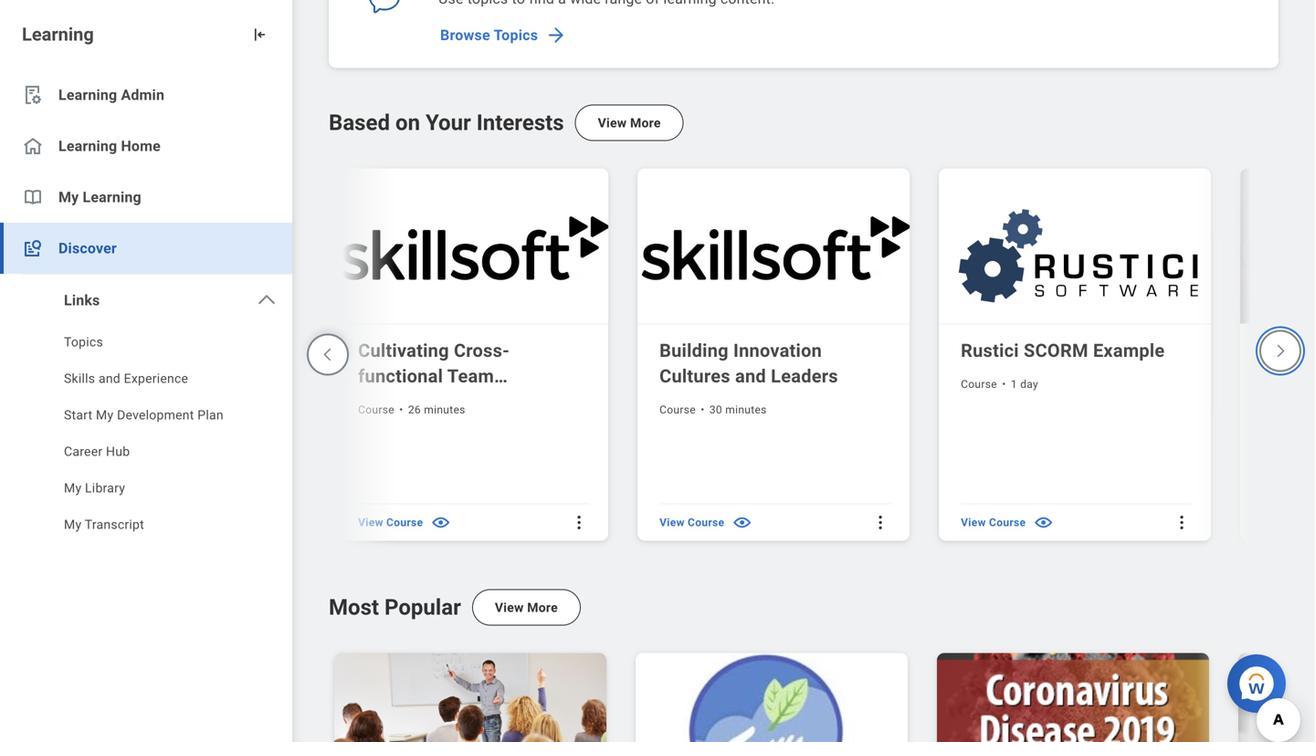 Task type: vqa. For each thing, say whether or not it's contained in the screenshot.
Development
yes



Task type: describe. For each thing, give the bounding box(es) containing it.
career hub link
[[0, 436, 292, 472]]

start my development plan
[[64, 408, 224, 423]]

library
[[85, 481, 125, 496]]

view more button for most popular
[[472, 590, 581, 626]]

book open image
[[22, 186, 44, 208]]

report parameter image
[[22, 84, 44, 106]]

building innovation cultures and leaders link
[[660, 338, 892, 390]]

collaboration
[[358, 391, 471, 413]]

1 horizontal spatial chevron right image
[[1273, 343, 1289, 360]]

more for most popular
[[527, 600, 558, 616]]

learning for learning
[[22, 24, 94, 45]]

view for rustici scorm example
[[961, 517, 986, 529]]

cultures
[[660, 366, 731, 387]]

view for building innovation cultures and leaders
[[660, 517, 685, 529]]

your
[[426, 110, 471, 136]]

view more for based on your interests
[[598, 115, 661, 130]]

six cardinal rules of customer service image
[[1241, 169, 1316, 325]]

covid-19 vaccine - what you should know image
[[937, 654, 1213, 743]]

career hub
[[64, 444, 130, 460]]

30
[[710, 404, 723, 417]]

my transcript link
[[0, 509, 292, 545]]

learning home link
[[0, 121, 292, 172]]

learning admin
[[58, 86, 165, 104]]

1
[[1011, 378, 1018, 391]]

discover link
[[0, 223, 292, 274]]

visible image
[[431, 512, 452, 533]]

rustici scorm example image
[[939, 169, 1215, 325]]

chevron up image
[[256, 290, 278, 312]]

more for based on your interests
[[630, 115, 661, 130]]

functional
[[358, 366, 443, 387]]

rustici scorm example link
[[961, 338, 1193, 364]]

discover
[[58, 240, 117, 257]]

visible image for example
[[1034, 512, 1055, 533]]

innovation
[[734, 340, 822, 362]]

most
[[329, 595, 379, 621]]

development
[[117, 408, 194, 423]]

on
[[396, 110, 420, 136]]

hub
[[106, 444, 130, 460]]

view more for most popular
[[495, 600, 558, 616]]

my for my library
[[64, 481, 82, 496]]

visible image for cultures
[[732, 512, 753, 533]]

browse topics
[[440, 26, 538, 44]]

six ca
[[1263, 340, 1316, 387]]

career
[[64, 444, 103, 460]]

home image
[[22, 135, 44, 157]]

view course for collaboration
[[358, 517, 423, 529]]

example
[[1094, 340, 1165, 362]]

list for learning
[[0, 69, 292, 545]]

interests
[[477, 110, 564, 136]]

1 horizontal spatial topics
[[494, 26, 538, 44]]

cultivating cross- functional team collaboration
[[358, 340, 510, 413]]

leaders
[[771, 366, 839, 387]]



Task type: locate. For each thing, give the bounding box(es) containing it.
most popular
[[329, 595, 461, 621]]

26 minutes
[[408, 404, 466, 417]]

arrow right image
[[546, 24, 568, 46]]

0 horizontal spatial visible image
[[732, 512, 753, 533]]

building innovation cultures and leaders
[[660, 340, 839, 387]]

related actions vertical image for leaders
[[872, 514, 890, 532]]

2 view course from the left
[[660, 517, 725, 529]]

30 minutes
[[710, 404, 767, 417]]

team
[[447, 366, 494, 387]]

and
[[735, 366, 766, 387], [99, 371, 121, 386]]

cultivating cross- functional team collaboration link
[[358, 338, 590, 413]]

learning down the learning home on the left top of the page
[[83, 189, 141, 206]]

minutes for team
[[424, 404, 466, 417]]

1 horizontal spatial view more
[[598, 115, 661, 130]]

topics left arrow right icon
[[494, 26, 538, 44]]

visible image
[[732, 512, 753, 533], [1034, 512, 1055, 533]]

learning left admin
[[58, 86, 117, 104]]

my inside my learning link
[[58, 189, 79, 206]]

popular
[[385, 595, 461, 621]]

and up the '30 minutes'
[[735, 366, 766, 387]]

building
[[660, 340, 729, 362]]

six
[[1263, 340, 1289, 362]]

view course
[[358, 517, 423, 529], [660, 517, 725, 529], [961, 517, 1026, 529]]

chevron right image left ca at the top
[[1273, 343, 1289, 360]]

and inside building innovation cultures and leaders
[[735, 366, 766, 387]]

my transcript
[[64, 518, 144, 533]]

1 view course from the left
[[358, 517, 423, 529]]

minutes
[[424, 404, 466, 417], [726, 404, 767, 417]]

customer service: a key to success image
[[334, 654, 610, 743]]

list containing topics
[[0, 326, 292, 545]]

topics
[[494, 26, 538, 44], [64, 335, 103, 350]]

0 horizontal spatial view course
[[358, 517, 423, 529]]

1 vertical spatial view more button
[[472, 590, 581, 626]]

minutes for and
[[726, 404, 767, 417]]

start
[[64, 408, 93, 423]]

1 related actions vertical image from the left
[[570, 514, 588, 532]]

learning home
[[58, 138, 161, 155]]

0 horizontal spatial more
[[527, 600, 558, 616]]

1 vertical spatial topics
[[64, 335, 103, 350]]

list containing learning admin
[[0, 69, 292, 545]]

browse topics link
[[433, 17, 571, 53]]

3 related actions vertical image from the left
[[1173, 514, 1191, 532]]

admin
[[121, 86, 165, 104]]

learning up report parameter image
[[22, 24, 94, 45]]

my for my transcript
[[64, 518, 82, 533]]

related actions vertical image
[[570, 514, 588, 532], [872, 514, 890, 532], [1173, 514, 1191, 532]]

0 horizontal spatial and
[[99, 371, 121, 386]]

skills
[[64, 371, 95, 386]]

based on your interests
[[329, 110, 564, 136]]

view more
[[598, 115, 661, 130], [495, 600, 558, 616]]

skills and experience link
[[0, 363, 292, 399]]

more
[[630, 115, 661, 130], [527, 600, 558, 616]]

minutes right 30
[[726, 404, 767, 417]]

rustici
[[961, 340, 1019, 362]]

minutes right 26 on the left bottom of page
[[424, 404, 466, 417]]

learning admin link
[[0, 69, 292, 121]]

day
[[1021, 378, 1039, 391]]

my left transcript
[[64, 518, 82, 533]]

my library link
[[0, 472, 292, 509]]

chevron right image
[[1273, 343, 1289, 360], [320, 347, 336, 363]]

cultivating cross-functional team collaboration image
[[336, 169, 612, 325]]

view more button for based on your interests
[[575, 105, 684, 141]]

learning up my learning
[[58, 138, 117, 155]]

my right start
[[96, 408, 114, 423]]

transcript
[[85, 518, 144, 533]]

introduction to workday learning image
[[636, 654, 912, 743]]

links
[[64, 292, 100, 309]]

building innovation cultures and leaders image
[[638, 169, 914, 325]]

view for cultivating cross- functional team collaboration
[[358, 517, 383, 529]]

my learning
[[58, 189, 141, 206]]

course
[[961, 378, 998, 391], [358, 404, 395, 417], [660, 404, 696, 417], [386, 517, 423, 529], [688, 517, 725, 529], [989, 517, 1026, 529]]

six ca link
[[1263, 338, 1316, 390]]

chevron right image left the cultivating
[[320, 347, 336, 363]]

learning
[[22, 24, 94, 45], [58, 86, 117, 104], [58, 138, 117, 155], [83, 189, 141, 206]]

my right book open icon
[[58, 189, 79, 206]]

plan
[[198, 408, 224, 423]]

0 horizontal spatial chevron right image
[[320, 347, 336, 363]]

my inside the my transcript link
[[64, 518, 82, 533]]

my inside start my development plan link
[[96, 408, 114, 423]]

cross-
[[454, 340, 510, 362]]

list for most popular
[[329, 648, 1316, 743]]

0 vertical spatial more
[[630, 115, 661, 130]]

1 visible image from the left
[[732, 512, 753, 533]]

based
[[329, 110, 390, 136]]

0 horizontal spatial topics
[[64, 335, 103, 350]]

transformation import image
[[250, 26, 269, 44]]

my left library
[[64, 481, 82, 496]]

0 vertical spatial topics
[[494, 26, 538, 44]]

and right skills
[[99, 371, 121, 386]]

3 view course from the left
[[961, 517, 1026, 529]]

learning for learning home
[[58, 138, 117, 155]]

start my development plan link
[[0, 399, 292, 436]]

0 horizontal spatial view more
[[495, 600, 558, 616]]

2 horizontal spatial related actions vertical image
[[1173, 514, 1191, 532]]

my library
[[64, 481, 125, 496]]

topics link
[[0, 326, 292, 363]]

1 vertical spatial more
[[527, 600, 558, 616]]

0 horizontal spatial minutes
[[424, 404, 466, 417]]

list
[[0, 69, 292, 545], [0, 326, 292, 545], [329, 648, 1316, 743]]

topics up skills
[[64, 335, 103, 350]]

my learning link
[[0, 172, 292, 223]]

1 horizontal spatial more
[[630, 115, 661, 130]]

view more button
[[575, 105, 684, 141], [472, 590, 581, 626]]

topics inside list
[[64, 335, 103, 350]]

1 vertical spatial view more
[[495, 600, 558, 616]]

2 visible image from the left
[[1034, 512, 1055, 533]]

rustici scorm example
[[961, 340, 1165, 362]]

scorm
[[1024, 340, 1089, 362]]

1 horizontal spatial visible image
[[1034, 512, 1055, 533]]

cultivating
[[358, 340, 449, 362]]

0 horizontal spatial related actions vertical image
[[570, 514, 588, 532]]

0 vertical spatial view more
[[598, 115, 661, 130]]

my for my learning
[[58, 189, 79, 206]]

1 horizontal spatial view course
[[660, 517, 725, 529]]

2 related actions vertical image from the left
[[872, 514, 890, 532]]

home
[[121, 138, 161, 155]]

view course for leaders
[[660, 517, 725, 529]]

my inside 'my library' link
[[64, 481, 82, 496]]

experience
[[124, 371, 188, 386]]

view
[[598, 115, 627, 130], [358, 517, 383, 529], [660, 517, 685, 529], [961, 517, 986, 529], [495, 600, 524, 616]]

links button
[[0, 275, 292, 326]]

browse
[[440, 26, 491, 44]]

my
[[58, 189, 79, 206], [96, 408, 114, 423], [64, 481, 82, 496], [64, 518, 82, 533]]

2 horizontal spatial view course
[[961, 517, 1026, 529]]

1 horizontal spatial related actions vertical image
[[872, 514, 890, 532]]

26
[[408, 404, 421, 417]]

learning for learning admin
[[58, 86, 117, 104]]

0 vertical spatial view more button
[[575, 105, 684, 141]]

related actions vertical image for collaboration
[[570, 514, 588, 532]]

1 day
[[1011, 378, 1039, 391]]

1 horizontal spatial and
[[735, 366, 766, 387]]

1 minutes from the left
[[424, 404, 466, 417]]

ca
[[1294, 340, 1316, 362]]

skills and experience
[[64, 371, 188, 386]]

2 minutes from the left
[[726, 404, 767, 417]]

1 horizontal spatial minutes
[[726, 404, 767, 417]]

worksite safety image
[[1239, 654, 1316, 743]]



